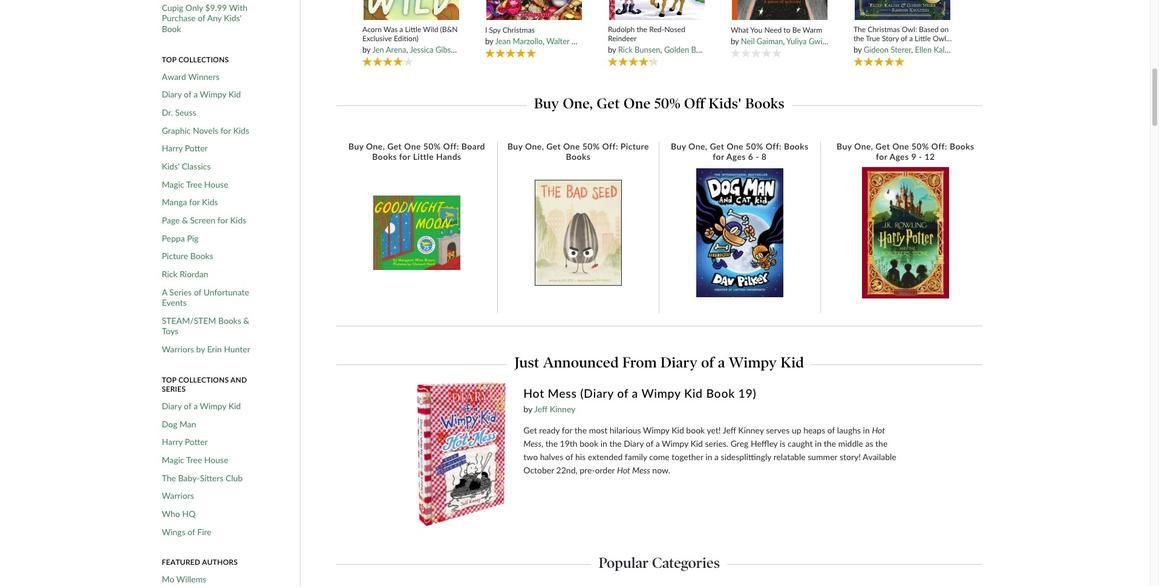 Task type: describe. For each thing, give the bounding box(es) containing it.
wimpy down top collections and series
[[200, 401, 226, 411]]

ellen
[[916, 45, 932, 55]]

1 vertical spatial kids
[[202, 197, 218, 207]]

sidesplittingly
[[721, 452, 772, 462]]

jean
[[495, 36, 511, 46]]

of left 'fire'
[[188, 527, 195, 537]]

get for buy one, get one 50% off kids' books
[[597, 95, 621, 112]]

(illustrator) inside what you need to be warm by neil gaiman , yuliya gwilym (illustrator) ,
[[838, 36, 875, 46]]

willems
[[177, 574, 206, 584]]

a up come
[[656, 438, 660, 449]]

the down "hilarious"
[[610, 438, 622, 449]]

book inside the , the 19th book in the diary of a wimpy kid series. greg heffley is caught in the middle as the two halves of his extended family come together in a sidesplittingly relatable summer story! available october 22nd, pre-order
[[580, 438, 599, 449]]

books inside buy one, get one 50% off: books for ages 6 - 8
[[785, 141, 809, 151]]

buy for buy one, get one 50% off: picture books
[[508, 141, 523, 151]]

1 harry potter link from the top
[[162, 143, 208, 154]]

wings of fire link
[[162, 527, 212, 537]]

rick inside rudolph the red-nosed reindeer by rick bunsen , golden books (illustrator)
[[619, 45, 633, 55]]

a up hot mess (diary of a wimpy kid book 19) link
[[718, 354, 726, 371]]

diary right from
[[661, 354, 698, 371]]

dr.
[[162, 107, 173, 118]]

2 vertical spatial kids
[[230, 215, 246, 225]]

kids' classics
[[162, 161, 211, 171]]

buy one, get one 50% off: books for ages 9 - 12
[[837, 141, 975, 161]]

off: for buy one, get one 50% off: books for ages 9 - 12
[[932, 141, 948, 151]]

hands
[[436, 151, 462, 161]]

award
[[162, 71, 186, 82]]

off: for buy one, get one 50% off: board books for little hands
[[443, 141, 459, 151]]

, down to
[[784, 36, 785, 46]]

page & screen for kids link
[[162, 215, 246, 226]]

wimpy up come
[[643, 425, 670, 435]]

for inside buy one, get one 50% off: board books for little hands
[[399, 151, 411, 161]]

buy one, get one 50% off: picture books link
[[498, 141, 659, 162]]

magic tree house for 1st magic tree house link from the top of the page
[[162, 179, 228, 189]]

one for buy one, get one 50% off: board books for little hands
[[404, 141, 421, 151]]

together
[[672, 452, 704, 462]]

just announced from diary of a wimpy kid
[[515, 354, 805, 371]]

featured authors
[[162, 558, 238, 567]]

of right 'heaps'
[[828, 425, 836, 435]]

buy for buy one, get one 50% off: books for ages 9 - 12
[[837, 141, 853, 151]]

order
[[595, 465, 615, 475]]

sitters
[[200, 473, 224, 483]]

the left most on the right bottom of the page
[[575, 425, 587, 435]]

get for buy one, get one 50% off: books for ages 9 - 12
[[876, 141, 891, 151]]

for inside buy one, get one 50% off: books for ages 6 - 8
[[713, 151, 725, 161]]

only
[[186, 2, 203, 13]]

wild
[[423, 25, 439, 34]]

0 vertical spatial kids
[[233, 125, 249, 135]]

in down series.
[[706, 452, 713, 462]]

buy for buy one, get one 50% off kids' books
[[534, 95, 560, 112]]

buy one, get one 50% off: books for ages 6 - 8 image
[[697, 168, 784, 297]]

one, for buy one, get one 50% off kids' books
[[563, 95, 593, 112]]

top for award winners
[[162, 55, 177, 64]]

the baby-sitters club link
[[162, 473, 243, 483]]

books inside buy one, get one 50% off: picture books
[[566, 151, 591, 161]]

jen
[[373, 45, 384, 55]]

neil gaiman link
[[741, 36, 784, 46]]

the right as
[[876, 438, 888, 449]]

get for buy one, get one 50% off: books for ages 6 - 8
[[710, 141, 725, 151]]

in down 'heaps'
[[816, 438, 822, 449]]

in up extended
[[601, 438, 608, 449]]

family
[[625, 452, 648, 462]]

seuss
[[175, 107, 196, 118]]

jeff for wimpy
[[535, 404, 548, 414]]

jean marzollo link
[[495, 36, 543, 46]]

mo willems
[[162, 574, 206, 584]]

heaps
[[804, 425, 826, 435]]

off: for buy one, get one 50% off: picture books
[[603, 141, 619, 151]]

award winners link
[[162, 71, 220, 82]]

1 house from the top
[[204, 179, 228, 189]]

books inside rudolph the red-nosed reindeer by rick bunsen , golden books (illustrator)
[[692, 45, 713, 55]]

tree for 1st magic tree house link from the top of the page
[[186, 179, 202, 189]]

golden
[[665, 45, 690, 55]]

what you need to be warm by neil gaiman , yuliya gwilym (illustrator) ,
[[731, 25, 879, 46]]

hot for (diary
[[524, 386, 545, 400]]

acorn was a little wild (b&n exclusive edition) by jen arena , jessica gibson (illustrator)
[[363, 25, 500, 55]]

1 horizontal spatial book
[[687, 425, 705, 435]]

edition) inside acorn was a little wild (b&n exclusive edition) by jen arena , jessica gibson (illustrator)
[[394, 34, 419, 43]]

picture inside buy one, get one 50% off: picture books
[[621, 141, 650, 151]]

diary down award
[[162, 89, 182, 100]]

spy
[[489, 25, 501, 34]]

ellen kalish link
[[916, 45, 955, 55]]

erin
[[207, 344, 222, 354]]

buy one, get one 50% off: board books for little hands image
[[374, 196, 461, 270]]

off: for buy one, get one 50% off: books for ages 6 - 8
[[766, 141, 782, 151]]

1 harry from the top
[[162, 143, 183, 153]]

picture books link
[[162, 251, 213, 262]]

any
[[207, 13, 222, 23]]

now.
[[653, 465, 671, 475]]

19)
[[739, 386, 757, 400]]

hot for now.
[[617, 465, 631, 475]]

october
[[524, 465, 555, 475]]

of up hot mess (diary of a wimpy kid book 19) link
[[702, 354, 715, 371]]

of inside the christmas owl: based on the true story of a little owl named rockefeller (b&n exclusive edition)
[[901, 34, 908, 43]]

buy for buy one, get one 50% off: board books for little hands
[[349, 141, 364, 151]]

gideon
[[864, 45, 889, 55]]

screen
[[190, 215, 216, 225]]

peppa pig
[[162, 233, 199, 243]]

for inside buy one, get one 50% off: books for ages 9 - 12
[[877, 151, 888, 161]]

, inside i spy christmas by jean marzollo , walter wick (illustrator)
[[543, 36, 545, 46]]

what
[[731, 25, 749, 34]]

2 diary of a wimpy kid link from the top
[[162, 401, 241, 411]]

little inside the christmas owl: based on the true story of a little owl named rockefeller (b&n exclusive edition)
[[915, 34, 932, 43]]

baby-
[[178, 473, 200, 483]]

buy one, get one 50% off: board books for little hands link
[[337, 141, 498, 162]]

- for 8
[[756, 151, 760, 161]]

series inside a series of unfortunate events
[[170, 287, 192, 297]]

extended
[[588, 452, 623, 462]]

the up summer
[[824, 438, 837, 449]]

who hq
[[162, 509, 196, 519]]

buy one, get one 50% off kids' books section
[[337, 92, 983, 112]]

one, for buy one, get one 50% off: board books for little hands
[[366, 141, 385, 151]]

rudolph the red-nosed reindeer link
[[608, 25, 707, 43]]

hunter
[[224, 344, 250, 354]]

winners
[[188, 71, 220, 82]]

acorn was a little wild (b&n exclusive edition) image
[[363, 0, 460, 20]]

of inside a series of unfortunate events
[[194, 287, 202, 297]]

buy one, get one 50% off kids' books
[[534, 95, 785, 112]]

warriors for warriors by erin hunter
[[162, 344, 194, 354]]

is
[[780, 438, 786, 449]]

buy one, get one 50% off: board books for little hands
[[349, 141, 485, 161]]

by gideon sterer , ellen kalish
[[854, 45, 955, 55]]

acorn was a little wild (b&n exclusive edition) link
[[363, 25, 461, 43]]

magic for 2nd magic tree house link
[[162, 455, 184, 465]]

& inside page & screen for kids link
[[182, 215, 188, 225]]

hot mess now.
[[617, 465, 671, 475]]

by left erin
[[196, 344, 205, 354]]

buy one, get one 50% off: picture books
[[508, 141, 650, 161]]

most
[[589, 425, 608, 435]]

buy one, get one 50% off: books for ages 9 - 12 image
[[863, 167, 950, 298]]

dog man
[[162, 419, 196, 429]]

featured
[[162, 558, 200, 567]]

1 diary of a wimpy kid from the top
[[162, 89, 241, 100]]

2 magic tree house link from the top
[[162, 455, 228, 465]]

by inside hot mess (diary of a wimpy kid book 19) by jeff kinney
[[524, 404, 533, 414]]

little inside acorn was a little wild (b&n exclusive edition) by jen arena , jessica gibson (illustrator)
[[405, 25, 422, 34]]

available
[[863, 452, 897, 462]]

50% for buy one, get one 50% off: picture books
[[583, 141, 600, 151]]

a down series.
[[715, 452, 719, 462]]

books inside steam/stem books & toys
[[218, 315, 241, 326]]

a up "man"
[[194, 401, 198, 411]]

top for diary of a wimpy kid
[[162, 375, 177, 384]]

the christmas owl: based on the true story of a little owl named rockefeller (b&n exclusive edition) link
[[854, 25, 953, 61]]

rudolph the red-nosed reindeer by rick bunsen , golden books (illustrator)
[[608, 25, 752, 55]]

you
[[751, 25, 763, 34]]

rick riordan
[[162, 269, 208, 279]]

kids' inside the kids' classics link
[[162, 161, 180, 171]]

sterer
[[891, 45, 912, 55]]

9
[[912, 151, 917, 161]]

his
[[576, 452, 586, 462]]

hot mess (diary of a wimpy kid book 19) by jeff kinney
[[524, 386, 757, 414]]

board
[[462, 141, 485, 151]]

authors
[[202, 558, 238, 567]]

by left gideon
[[854, 45, 862, 55]]

ready
[[540, 425, 560, 435]]

hot inside the hot mess
[[873, 425, 886, 435]]

popular
[[599, 554, 649, 572]]

of inside 'cupig only $9.99 with purchase of any kids' book'
[[198, 13, 205, 23]]

the inside rudolph the red-nosed reindeer by rick bunsen , golden books (illustrator)
[[637, 25, 648, 34]]

2 harry potter link from the top
[[162, 437, 208, 447]]

series inside top collections and series
[[162, 384, 186, 393]]

of up come
[[646, 438, 654, 449]]

kinney for wimpy
[[550, 404, 576, 414]]

cupig
[[162, 2, 183, 13]]

0 horizontal spatial picture
[[162, 251, 188, 261]]

the up halves
[[546, 438, 558, 449]]

for right novels
[[221, 125, 231, 135]]

books inside buy one, get one 50% off: board books for little hands
[[373, 151, 397, 161]]

get for buy one, get one 50% off: picture books
[[547, 141, 561, 151]]

mess for now.
[[633, 465, 651, 475]]

heffley
[[751, 438, 778, 449]]

events
[[162, 297, 187, 308]]

2 diary of a wimpy kid from the top
[[162, 401, 241, 411]]

, inside the , the 19th book in the diary of a wimpy kid series. greg heffley is caught in the middle as the two halves of his extended family come together in a sidesplittingly relatable summer story! available october 22nd, pre-order
[[542, 438, 544, 449]]

get for buy one, get one 50% off: board books for little hands
[[388, 141, 402, 151]]

as
[[866, 438, 874, 449]]

, inside acorn was a little wild (b&n exclusive edition) by jen arena , jessica gibson (illustrator)
[[407, 45, 408, 55]]



Task type: locate. For each thing, give the bounding box(es) containing it.
one, inside buy one, get one 50% off: board books for little hands
[[366, 141, 385, 151]]

magic tree house link up baby-
[[162, 455, 228, 465]]

1 vertical spatial jeff
[[723, 425, 737, 435]]

a inside the christmas owl: based on the true story of a little owl named rockefeller (b&n exclusive edition)
[[910, 34, 914, 43]]

2 vertical spatial hot
[[617, 465, 631, 475]]

graphic
[[162, 125, 191, 135]]

50%
[[655, 95, 681, 112], [424, 141, 441, 151], [583, 141, 600, 151], [746, 141, 764, 151], [912, 141, 930, 151]]

series up events
[[170, 287, 192, 297]]

be
[[793, 25, 802, 34]]

wimpy inside the , the 19th book in the diary of a wimpy kid series. greg heffley is caught in the middle as the two halves of his extended family come together in a sidesplittingly relatable summer story! available october 22nd, pre-order
[[662, 438, 689, 449]]

, inside rudolph the red-nosed reindeer by rick bunsen , golden books (illustrator)
[[661, 45, 663, 55]]

1 vertical spatial little
[[915, 34, 932, 43]]

1 vertical spatial (b&n
[[917, 43, 935, 52]]

mo
[[162, 574, 174, 584]]

buy
[[534, 95, 560, 112], [349, 141, 364, 151], [508, 141, 523, 151], [671, 141, 687, 151], [837, 141, 853, 151]]

1 vertical spatial &
[[244, 315, 250, 326]]

manga
[[162, 197, 187, 207]]

1 horizontal spatial kinney
[[739, 425, 764, 435]]

diary of a wimpy kid down top collections and series
[[162, 401, 241, 411]]

nosed
[[665, 25, 686, 34]]

who
[[162, 509, 180, 519]]

graphic novels for kids link
[[162, 125, 249, 136]]

diary
[[162, 89, 182, 100], [661, 354, 698, 371], [162, 401, 182, 411], [624, 438, 644, 449]]

little down based
[[915, 34, 932, 43]]

yet!
[[707, 425, 721, 435]]

harry potter up kids' classics
[[162, 143, 208, 153]]

2 harry potter from the top
[[162, 437, 208, 447]]

1 vertical spatial edition)
[[886, 52, 910, 61]]

get inside buy one, get one 50% off: books for ages 9 - 12
[[876, 141, 891, 151]]

1 magic tree house link from the top
[[162, 179, 228, 190]]

0 vertical spatial edition)
[[394, 34, 419, 43]]

jeff inside hot mess (diary of a wimpy kid book 19) by jeff kinney
[[535, 404, 548, 414]]

harry down dog
[[162, 437, 183, 447]]

0 horizontal spatial book
[[162, 24, 181, 34]]

wimpy inside hot mess (diary of a wimpy kid book 19) by jeff kinney
[[642, 386, 681, 400]]

rick up 'a'
[[162, 269, 178, 279]]

1 horizontal spatial (b&n
[[917, 43, 935, 52]]

by inside acorn was a little wild (b&n exclusive edition) by jen arena , jessica gibson (illustrator)
[[363, 45, 371, 55]]

warriors for warriors link
[[162, 491, 194, 501]]

1 potter from the top
[[185, 143, 208, 153]]

0 vertical spatial magic tree house link
[[162, 179, 228, 190]]

exclusive inside the christmas owl: based on the true story of a little owl named rockefeller (b&n exclusive edition)
[[854, 52, 884, 61]]

the inside the baby-sitters club 'link'
[[162, 473, 176, 483]]

0 vertical spatial tree
[[186, 179, 202, 189]]

- inside buy one, get one 50% off: books for ages 6 - 8
[[756, 151, 760, 161]]

wimpy down winners
[[200, 89, 226, 100]]

50% for buy one, get one 50% off kids' books
[[655, 95, 681, 112]]

0 vertical spatial little
[[405, 25, 422, 34]]

kid inside the , the 19th book in the diary of a wimpy kid series. greg heffley is caught in the middle as the two halves of his extended family come together in a sidesplittingly relatable summer story! available october 22nd, pre-order
[[691, 438, 703, 449]]

hot inside hot mess (diary of a wimpy kid book 19) by jeff kinney
[[524, 386, 545, 400]]

kinney
[[550, 404, 576, 414], [739, 425, 764, 435]]

for up 19th
[[562, 425, 573, 435]]

ages for 6
[[727, 151, 746, 161]]

- for 12
[[920, 151, 923, 161]]

buy inside buy one, get one 50% off: picture books
[[508, 141, 523, 151]]

of inside hot mess (diary of a wimpy kid book 19) by jeff kinney
[[618, 386, 629, 400]]

1 vertical spatial potter
[[185, 437, 208, 447]]

jen arena link
[[373, 45, 407, 55]]

jeff right yet!
[[723, 425, 737, 435]]

exclusive down 'named'
[[854, 52, 884, 61]]

kids' inside 'cupig only $9.99 with purchase of any kids' book'
[[224, 13, 242, 23]]

1 horizontal spatial mess
[[548, 386, 577, 400]]

0 vertical spatial hot
[[524, 386, 545, 400]]

acorn
[[363, 25, 382, 34]]

(illustrator) inside i spy christmas by jean marzollo , walter wick (illustrator)
[[592, 36, 629, 46]]

get inside buy one, get one 50% off: board books for little hands
[[388, 141, 402, 151]]

0 vertical spatial diary of a wimpy kid
[[162, 89, 241, 100]]

diary of a wimpy kid link
[[162, 89, 241, 100], [162, 401, 241, 411]]

0 horizontal spatial (b&n
[[440, 25, 458, 34]]

kids' right off
[[709, 95, 742, 112]]

harry potter for 2nd harry potter link from the bottom of the page
[[162, 143, 208, 153]]

50% inside buy one, get one 50% off: books for ages 6 - 8
[[746, 141, 764, 151]]

0 vertical spatial rick
[[619, 45, 633, 55]]

of up "man"
[[184, 401, 191, 411]]

1 vertical spatial kinney
[[739, 425, 764, 435]]

0 horizontal spatial edition)
[[394, 34, 419, 43]]

i spy christmas link
[[486, 25, 584, 34]]

2 horizontal spatial hot
[[873, 425, 886, 435]]

christmas inside i spy christmas by jean marzollo , walter wick (illustrator)
[[503, 25, 535, 34]]

0 vertical spatial harry potter
[[162, 143, 208, 153]]

book down purchase
[[162, 24, 181, 34]]

(diary
[[581, 386, 614, 400]]

diary inside the , the 19th book in the diary of a wimpy kid series. greg heffley is caught in the middle as the two halves of his extended family come together in a sidesplittingly relatable summer story! available october 22nd, pre-order
[[624, 438, 644, 449]]

one inside section
[[624, 95, 651, 112]]

dog
[[162, 419, 178, 429]]

0 vertical spatial jeff
[[535, 404, 548, 414]]

steam/stem books & toys link
[[162, 315, 262, 337]]

of left his
[[566, 452, 574, 462]]

picture books
[[162, 251, 213, 261]]

edition) inside the christmas owl: based on the true story of a little owl named rockefeller (b&n exclusive edition)
[[886, 52, 910, 61]]

the left red-
[[637, 25, 648, 34]]

exclusive down acorn at the top left of page
[[363, 34, 392, 43]]

1 horizontal spatial book
[[707, 386, 736, 400]]

hot down family
[[617, 465, 631, 475]]

the baby-sitters club
[[162, 473, 243, 483]]

from
[[623, 354, 657, 371]]

buy one, get one 50% off: books for ages 6 - 8 link
[[660, 141, 821, 162]]

one for buy one, get one 50% off: books for ages 6 - 8
[[727, 141, 744, 151]]

caught
[[788, 438, 813, 449]]

0 horizontal spatial mess
[[524, 438, 542, 449]]

0 vertical spatial &
[[182, 215, 188, 225]]

mess up jeff kinney link
[[548, 386, 577, 400]]

1 horizontal spatial kids'
[[224, 13, 242, 23]]

1 off: from the left
[[443, 141, 459, 151]]

for right "screen"
[[218, 215, 228, 225]]

top inside top collections and series
[[162, 375, 177, 384]]

hot up as
[[873, 425, 886, 435]]

2 tree from the top
[[186, 455, 202, 465]]

golden books (illustrator) link
[[665, 45, 752, 55]]

book up his
[[580, 438, 599, 449]]

2 ages from the left
[[890, 151, 910, 161]]

0 horizontal spatial kids'
[[162, 161, 180, 171]]

hot mess (diary of a wimpy kid book 19) image
[[417, 383, 506, 527]]

1 vertical spatial book
[[580, 438, 599, 449]]

8
[[762, 151, 767, 161]]

0 horizontal spatial hot
[[524, 386, 545, 400]]

one, inside buy one, get one 50% off: books for ages 9 - 12
[[855, 141, 874, 151]]

1 horizontal spatial the
[[854, 25, 867, 34]]

1 horizontal spatial hot
[[617, 465, 631, 475]]

relatable
[[774, 452, 806, 462]]

for left hands
[[399, 151, 411, 161]]

(b&n inside acorn was a little wild (b&n exclusive edition) by jen arena , jessica gibson (illustrator)
[[440, 25, 458, 34]]

0 vertical spatial exclusive
[[363, 34, 392, 43]]

tree for 2nd magic tree house link
[[186, 455, 202, 465]]

1 vertical spatial harry
[[162, 437, 183, 447]]

by inside rudolph the red-nosed reindeer by rick bunsen , golden books (illustrator)
[[608, 45, 617, 55]]

little left hands
[[413, 151, 434, 161]]

1 vertical spatial house
[[204, 455, 228, 465]]

owl
[[934, 34, 947, 43]]

the
[[854, 25, 867, 34], [162, 473, 176, 483]]

& right page
[[182, 215, 188, 225]]

(b&n inside the christmas owl: based on the true story of a little owl named rockefeller (b&n exclusive edition)
[[917, 43, 935, 52]]

, down ready
[[542, 438, 544, 449]]

top
[[162, 55, 177, 64], [162, 375, 177, 384]]

kids' inside "buy one, get one 50% off kids' books" section
[[709, 95, 742, 112]]

0 vertical spatial book
[[162, 24, 181, 34]]

dr. seuss
[[162, 107, 196, 118]]

magic up manga on the left top
[[162, 179, 184, 189]]

1 vertical spatial diary of a wimpy kid link
[[162, 401, 241, 411]]

1 horizontal spatial picture
[[621, 141, 650, 151]]

1 vertical spatial rick
[[162, 269, 178, 279]]

top up award
[[162, 55, 177, 64]]

- inside buy one, get one 50% off: books for ages 9 - 12
[[920, 151, 923, 161]]

50% for buy one, get one 50% off: books for ages 6 - 8
[[746, 141, 764, 151]]

buy inside section
[[534, 95, 560, 112]]

one, inside buy one, get one 50% off: picture books
[[525, 141, 544, 151]]

categories
[[653, 554, 721, 572]]

rick inside rick riordan "link"
[[162, 269, 178, 279]]

one, for buy one, get one 50% off: picture books
[[525, 141, 544, 151]]

harry potter link down "man"
[[162, 437, 208, 447]]

50% for buy one, get one 50% off: board books for little hands
[[424, 141, 441, 151]]

0 vertical spatial harry potter link
[[162, 143, 208, 154]]

0 horizontal spatial -
[[756, 151, 760, 161]]

(illustrator) inside acorn was a little wild (b&n exclusive edition) by jen arena , jessica gibson (illustrator)
[[462, 45, 500, 55]]

the christmas owl: based on the true story of a little owl named rockefeller (b&n exclusive edition)
[[854, 25, 949, 61]]

2 magic tree house from the top
[[162, 455, 228, 465]]

2 vertical spatial kids'
[[162, 161, 180, 171]]

0 horizontal spatial rick
[[162, 269, 178, 279]]

0 horizontal spatial book
[[580, 438, 599, 449]]

1 ages from the left
[[727, 151, 746, 161]]

diary of a wimpy kid
[[162, 89, 241, 100], [162, 401, 241, 411]]

little
[[405, 25, 422, 34], [915, 34, 932, 43], [413, 151, 434, 161]]

yuliya
[[787, 36, 807, 46]]

collections for of
[[179, 375, 229, 384]]

the up 'named'
[[854, 25, 867, 34]]

of down riordan
[[194, 287, 202, 297]]

what you need to be warm image
[[732, 0, 829, 21]]

hot mess
[[524, 425, 886, 449]]

2 off: from the left
[[603, 141, 619, 151]]

picture down buy one, get one 50% off kids' books
[[621, 141, 650, 151]]

kids right novels
[[233, 125, 249, 135]]

buy one, get one 50% off: picture books image
[[535, 180, 622, 286]]

0 vertical spatial book
[[687, 425, 705, 435]]

gwilym
[[809, 36, 836, 46]]

warriors by erin hunter link
[[162, 344, 250, 355]]

collections for winners
[[179, 55, 229, 64]]

jeff
[[535, 404, 548, 414], [723, 425, 737, 435]]

0 vertical spatial collections
[[179, 55, 229, 64]]

1 collections from the top
[[179, 55, 229, 64]]

& up hunter on the left bottom
[[244, 315, 250, 326]]

, left walter
[[543, 36, 545, 46]]

1 vertical spatial harry potter
[[162, 437, 208, 447]]

named
[[854, 43, 877, 52]]

2 collections from the top
[[179, 375, 229, 384]]

kid inside hot mess (diary of a wimpy kid book 19) by jeff kinney
[[685, 386, 703, 400]]

1 warriors from the top
[[162, 344, 194, 354]]

1 horizontal spatial edition)
[[886, 52, 910, 61]]

0 vertical spatial (b&n
[[440, 25, 458, 34]]

mess inside hot mess (diary of a wimpy kid book 19) by jeff kinney
[[548, 386, 577, 400]]

4 off: from the left
[[932, 141, 948, 151]]

jeff up ready
[[535, 404, 548, 414]]

house up sitters
[[204, 455, 228, 465]]

magic tree house
[[162, 179, 228, 189], [162, 455, 228, 465]]

for up "screen"
[[189, 197, 200, 207]]

1 horizontal spatial christmas
[[868, 25, 901, 34]]

0 vertical spatial picture
[[621, 141, 650, 151]]

1 horizontal spatial jeff
[[723, 425, 737, 435]]

0 vertical spatial magic
[[162, 179, 184, 189]]

steam/stem
[[162, 315, 216, 326]]

kids' left classics
[[162, 161, 180, 171]]

1 vertical spatial magic tree house
[[162, 455, 228, 465]]

diary up family
[[624, 438, 644, 449]]

award winners
[[162, 71, 220, 82]]

0 vertical spatial kids'
[[224, 13, 242, 23]]

off: inside buy one, get one 50% off: board books for little hands
[[443, 141, 459, 151]]

rudolph the red-nosed reindeer image
[[609, 0, 706, 20]]

off: inside buy one, get one 50% off: picture books
[[603, 141, 619, 151]]

one, inside section
[[563, 95, 593, 112]]

a inside hot mess (diary of a wimpy kid book 19) by jeff kinney
[[632, 386, 639, 400]]

1 harry potter from the top
[[162, 143, 208, 153]]

kinney inside hot mess (diary of a wimpy kid book 19) by jeff kinney
[[550, 404, 576, 414]]

a down award winners link
[[194, 89, 198, 100]]

book inside 'cupig only $9.99 with purchase of any kids' book'
[[162, 24, 181, 34]]

ages for 9
[[890, 151, 910, 161]]

by down reindeer
[[608, 45, 617, 55]]

1 top from the top
[[162, 55, 177, 64]]

harry potter for 2nd harry potter link
[[162, 437, 208, 447]]

books inside buy one, get one 50% off: books for ages 9 - 12
[[950, 141, 975, 151]]

& inside steam/stem books & toys
[[244, 315, 250, 326]]

novels
[[193, 125, 218, 135]]

2 horizontal spatial kids'
[[709, 95, 742, 112]]

1 vertical spatial magic tree house link
[[162, 455, 228, 465]]

50% inside buy one, get one 50% off: books for ages 9 - 12
[[912, 141, 930, 151]]

purchase
[[162, 13, 196, 23]]

1 - from the left
[[756, 151, 760, 161]]

mess inside the hot mess
[[524, 438, 542, 449]]

of down only
[[198, 13, 205, 23]]

rick riordan link
[[162, 269, 208, 279]]

dr. seuss link
[[162, 107, 196, 118]]

2 house from the top
[[204, 455, 228, 465]]

(b&n right wild on the top left of page
[[440, 25, 458, 34]]

collections inside top collections and series
[[179, 375, 229, 384]]

a
[[162, 287, 167, 297]]

(b&n
[[440, 25, 458, 34], [917, 43, 935, 52]]

50% inside buy one, get one 50% off: picture books
[[583, 141, 600, 151]]

jeff kinney link
[[535, 404, 576, 414]]

mess
[[548, 386, 577, 400], [524, 438, 542, 449], [633, 465, 651, 475]]

1 tree from the top
[[186, 179, 202, 189]]

1 vertical spatial collections
[[179, 375, 229, 384]]

(b&n down owl
[[917, 43, 935, 52]]

one inside buy one, get one 50% off: board books for little hands
[[404, 141, 421, 151]]

1 vertical spatial the
[[162, 473, 176, 483]]

0 vertical spatial magic tree house
[[162, 179, 228, 189]]

little left wild on the top left of page
[[405, 25, 422, 34]]

2 top from the top
[[162, 375, 177, 384]]

magic tree house link
[[162, 179, 228, 190], [162, 455, 228, 465]]

2 vertical spatial little
[[413, 151, 434, 161]]

1 horizontal spatial &
[[244, 315, 250, 326]]

0 vertical spatial top
[[162, 55, 177, 64]]

wimpy down just announced from diary of a wimpy kid
[[642, 386, 681, 400]]

the for the christmas owl: based on the true story of a little owl named rockefeller (b&n exclusive edition)
[[854, 25, 867, 34]]

1 vertical spatial tree
[[186, 455, 202, 465]]

1 magic from the top
[[162, 179, 184, 189]]

by down what
[[731, 36, 739, 46]]

wings
[[162, 527, 186, 537]]

1 horizontal spatial rick
[[619, 45, 633, 55]]

0 vertical spatial warriors
[[162, 344, 194, 354]]

50% inside section
[[655, 95, 681, 112]]

by down i
[[486, 36, 494, 46]]

diary of a wimpy kid link down winners
[[162, 89, 241, 100]]

off
[[685, 95, 706, 112]]

2 harry from the top
[[162, 437, 183, 447]]

diary up dog
[[162, 401, 182, 411]]

1 horizontal spatial -
[[920, 151, 923, 161]]

i spy christmas image
[[486, 0, 583, 21]]

6
[[749, 151, 754, 161]]

steam/stem books & toys
[[162, 315, 250, 336]]

magic tree house for 2nd magic tree house link
[[162, 455, 228, 465]]

tree up baby-
[[186, 455, 202, 465]]

collections down warriors by erin hunter link
[[179, 375, 229, 384]]

1 vertical spatial top
[[162, 375, 177, 384]]

tree down classics
[[186, 179, 202, 189]]

kinney for hilarious
[[739, 425, 764, 435]]

ages inside buy one, get one 50% off: books for ages 9 - 12
[[890, 151, 910, 161]]

0 horizontal spatial jeff
[[535, 404, 548, 414]]

1 horizontal spatial ages
[[890, 151, 910, 161]]

1 horizontal spatial exclusive
[[854, 52, 884, 61]]

50% for buy one, get one 50% off: books for ages 9 - 12
[[912, 141, 930, 151]]

for left 6
[[713, 151, 725, 161]]

one, for buy one, get one 50% off: books for ages 9 - 12
[[855, 141, 874, 151]]

2 vertical spatial mess
[[633, 465, 651, 475]]

one inside buy one, get one 50% off: books for ages 6 - 8
[[727, 141, 744, 151]]

1 vertical spatial hot
[[873, 425, 886, 435]]

get inside buy one, get one 50% off: books for ages 6 - 8
[[710, 141, 725, 151]]

picture down peppa
[[162, 251, 188, 261]]

the left baby-
[[162, 473, 176, 483]]

1 vertical spatial exclusive
[[854, 52, 884, 61]]

i spy christmas by jean marzollo , walter wick (illustrator)
[[486, 25, 629, 46]]

two
[[524, 452, 538, 462]]

collections up winners
[[179, 55, 229, 64]]

hot up jeff kinney link
[[524, 386, 545, 400]]

the inside the christmas owl: based on the true story of a little owl named rockefeller (b&n exclusive edition)
[[854, 25, 867, 34]]

(illustrator)
[[592, 36, 629, 46], [838, 36, 875, 46], [462, 45, 500, 55], [715, 45, 752, 55]]

0 vertical spatial harry
[[162, 143, 183, 153]]

unfortunate
[[204, 287, 249, 297]]

0 vertical spatial house
[[204, 179, 228, 189]]

kinney up ready
[[550, 404, 576, 414]]

what you need to be warm link
[[731, 25, 830, 34]]

off: inside buy one, get one 50% off: books for ages 6 - 8
[[766, 141, 782, 151]]

serves
[[767, 425, 790, 435]]

1 vertical spatial magic
[[162, 455, 184, 465]]

mess for (diary
[[548, 386, 577, 400]]

2 magic from the top
[[162, 455, 184, 465]]

0 vertical spatial potter
[[185, 143, 208, 153]]

toys
[[162, 326, 179, 336]]

the up 'named'
[[854, 34, 865, 43]]

1 vertical spatial picture
[[162, 251, 188, 261]]

potter up classics
[[185, 143, 208, 153]]

0 horizontal spatial christmas
[[503, 25, 535, 34]]

off: inside buy one, get one 50% off: books for ages 9 - 12
[[932, 141, 948, 151]]

one, for buy one, get one 50% off: books for ages 6 - 8
[[689, 141, 708, 151]]

rick down reindeer
[[619, 45, 633, 55]]

little inside buy one, get one 50% off: board books for little hands
[[413, 151, 434, 161]]

1 vertical spatial warriors
[[162, 491, 194, 501]]

pig
[[187, 233, 199, 243]]

potter
[[185, 143, 208, 153], [185, 437, 208, 447]]

kids right "screen"
[[230, 215, 246, 225]]

1 vertical spatial diary of a wimpy kid
[[162, 401, 241, 411]]

50% inside buy one, get one 50% off: board books for little hands
[[424, 141, 441, 151]]

rockefeller
[[879, 43, 915, 52]]

page
[[162, 215, 180, 225]]

0 horizontal spatial ages
[[727, 151, 746, 161]]

of down the owl:
[[901, 34, 908, 43]]

cupig only $9.99 with purchase of any kids' book link
[[162, 2, 262, 34]]

0 vertical spatial mess
[[548, 386, 577, 400]]

a down from
[[632, 386, 639, 400]]

by
[[486, 36, 494, 46], [731, 36, 739, 46], [363, 45, 371, 55], [608, 45, 617, 55], [854, 45, 862, 55], [196, 344, 205, 354], [524, 404, 533, 414]]

harry potter down "man"
[[162, 437, 208, 447]]

by inside what you need to be warm by neil gaiman , yuliya gwilym (illustrator) ,
[[731, 36, 739, 46]]

0 vertical spatial the
[[854, 25, 867, 34]]

by left jeff kinney link
[[524, 404, 533, 414]]

book
[[162, 24, 181, 34], [707, 386, 736, 400]]

get inside buy one, get one 50% off: picture books
[[547, 141, 561, 151]]

, left story
[[875, 36, 877, 46]]

warriors by erin hunter
[[162, 344, 250, 354]]

in up as
[[864, 425, 870, 435]]

manga for kids link
[[162, 197, 218, 208]]

buy for buy one, get one 50% off: books for ages 6 - 8
[[671, 141, 687, 151]]

1 vertical spatial series
[[162, 384, 186, 393]]

1 vertical spatial harry potter link
[[162, 437, 208, 447]]

buy inside buy one, get one 50% off: books for ages 6 - 8
[[671, 141, 687, 151]]

for left 9
[[877, 151, 888, 161]]

marzollo
[[513, 36, 543, 46]]

0 horizontal spatial &
[[182, 215, 188, 225]]

jeff for hilarious
[[723, 425, 737, 435]]

a right the was on the left of the page
[[400, 25, 403, 34]]

buy inside buy one, get one 50% off: board books for little hands
[[349, 141, 364, 151]]

0 horizontal spatial the
[[162, 473, 176, 483]]

, left golden
[[661, 45, 663, 55]]

warriors down toys
[[162, 344, 194, 354]]

picture
[[621, 141, 650, 151], [162, 251, 188, 261]]

one inside buy one, get one 50% off: books for ages 9 - 12
[[893, 141, 910, 151]]

1 diary of a wimpy kid link from the top
[[162, 89, 241, 100]]

peppa pig link
[[162, 233, 199, 244]]

of up seuss on the left of the page
[[184, 89, 191, 100]]

2 warriors from the top
[[162, 491, 194, 501]]

dog man link
[[162, 419, 196, 429]]

gideon sterer link
[[864, 45, 912, 55]]

by inside i spy christmas by jean marzollo , walter wick (illustrator)
[[486, 36, 494, 46]]

series.
[[706, 438, 729, 449]]

kids' classics link
[[162, 161, 211, 172]]

mess down family
[[633, 465, 651, 475]]

by left jen
[[363, 45, 371, 55]]

3 off: from the left
[[766, 141, 782, 151]]

wimpy up together
[[662, 438, 689, 449]]

one for buy one, get one 50% off kids' books
[[624, 95, 651, 112]]

series up dog
[[162, 384, 186, 393]]

one for buy one, get one 50% off: books for ages 9 - 12
[[893, 141, 910, 151]]

(illustrator) inside rudolph the red-nosed reindeer by rick bunsen , golden books (illustrator)
[[715, 45, 752, 55]]

buy inside buy one, get one 50% off: books for ages 9 - 12
[[837, 141, 853, 151]]

2 - from the left
[[920, 151, 923, 161]]

book inside hot mess (diary of a wimpy kid book 19) by jeff kinney
[[707, 386, 736, 400]]

house down classics
[[204, 179, 228, 189]]

one for buy one, get one 50% off: picture books
[[564, 141, 580, 151]]

1 vertical spatial kids'
[[709, 95, 742, 112]]

books inside section
[[746, 95, 785, 112]]

0 vertical spatial series
[[170, 287, 192, 297]]

get inside section
[[597, 95, 621, 112]]

ages inside buy one, get one 50% off: books for ages 6 - 8
[[727, 151, 746, 161]]

, left ellen
[[912, 45, 914, 55]]

0 vertical spatial diary of a wimpy kid link
[[162, 89, 241, 100]]

magic for 1st magic tree house link from the top of the page
[[162, 179, 184, 189]]

1 magic tree house from the top
[[162, 179, 228, 189]]

the for the baby-sitters club
[[162, 473, 176, 483]]

summer
[[808, 452, 838, 462]]

, left jessica
[[407, 45, 408, 55]]

story!
[[840, 452, 862, 462]]

1 vertical spatial book
[[707, 386, 736, 400]]

wimpy up 19)
[[729, 354, 778, 371]]

the inside the christmas owl: based on the true story of a little owl named rockefeller (b&n exclusive edition)
[[854, 34, 865, 43]]

2 potter from the top
[[185, 437, 208, 447]]

christmas inside the christmas owl: based on the true story of a little owl named rockefeller (b&n exclusive edition)
[[868, 25, 901, 34]]

magic up baby-
[[162, 455, 184, 465]]

exclusive inside acorn was a little wild (b&n exclusive edition) by jen arena , jessica gibson (illustrator)
[[363, 34, 392, 43]]

one, inside buy one, get one 50% off: books for ages 6 - 8
[[689, 141, 708, 151]]

0 vertical spatial kinney
[[550, 404, 576, 414]]

page & screen for kids
[[162, 215, 246, 225]]

0 horizontal spatial exclusive
[[363, 34, 392, 43]]

ages left 6
[[727, 151, 746, 161]]

mess up two
[[524, 438, 542, 449]]

a inside acorn was a little wild (b&n exclusive edition) by jen arena , jessica gibson (illustrator)
[[400, 25, 403, 34]]

- left 8
[[756, 151, 760, 161]]

top up dog
[[162, 375, 177, 384]]

the christmas owl: based on the true story of a little owl named rockefeller (b&n exclusive edition) image
[[855, 0, 952, 20]]



Task type: vqa. For each thing, say whether or not it's contained in the screenshot.
'THIS OTHER EDEN (B&N EXCLUSIVE EDITION)' 'image'
no



